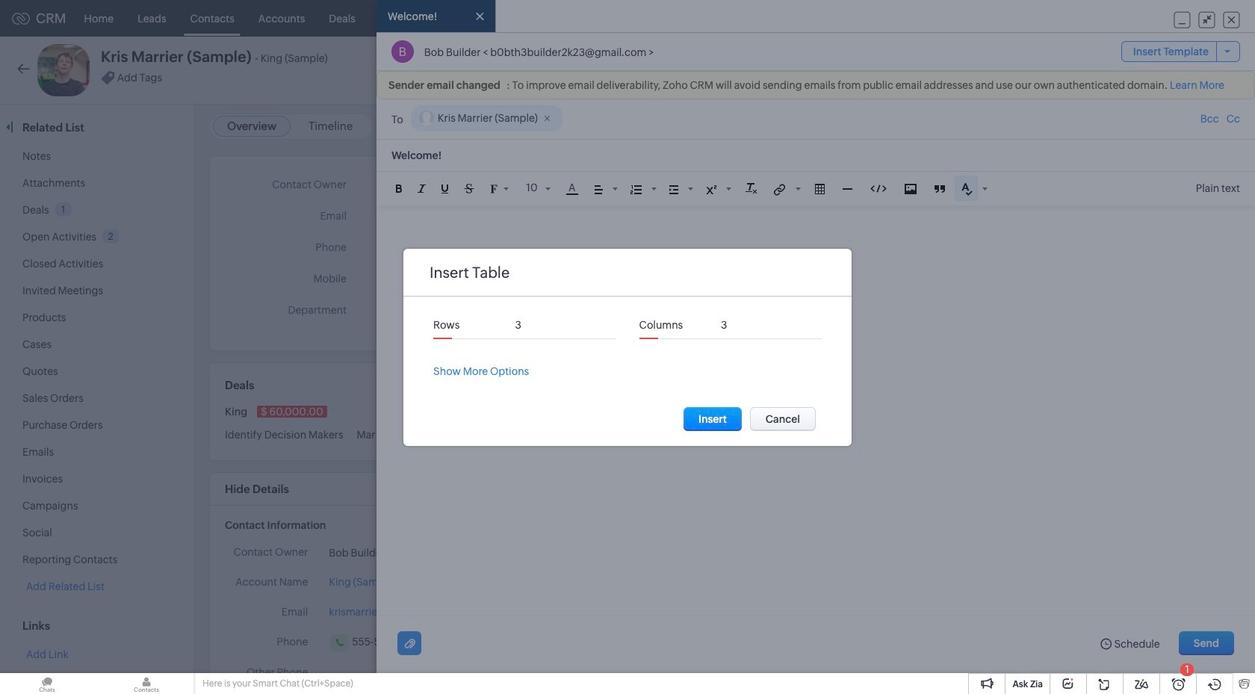 Task type: describe. For each thing, give the bounding box(es) containing it.
Subject text field
[[377, 140, 1255, 171]]

logo image
[[12, 12, 30, 24]]

spell check image
[[961, 183, 972, 196]]

links image
[[774, 184, 786, 196]]

profile image
[[1188, 6, 1212, 30]]

1 to 20 text field
[[721, 311, 822, 339]]

chats image
[[0, 673, 94, 694]]

search element
[[1029, 0, 1059, 37]]

search image
[[1038, 12, 1051, 25]]



Task type: locate. For each thing, give the bounding box(es) containing it.
contacts image
[[99, 673, 194, 694]]

create menu element
[[992, 0, 1029, 36]]

profile element
[[1179, 0, 1221, 36]]

create menu image
[[1001, 9, 1020, 27]]

indent image
[[669, 185, 678, 194]]

1 to 20 text field
[[515, 311, 616, 339]]

list image
[[630, 185, 642, 194]]

script image
[[706, 185, 716, 194]]

alignment image
[[594, 185, 603, 194]]



Task type: vqa. For each thing, say whether or not it's contained in the screenshot.
Profile Image
yes



